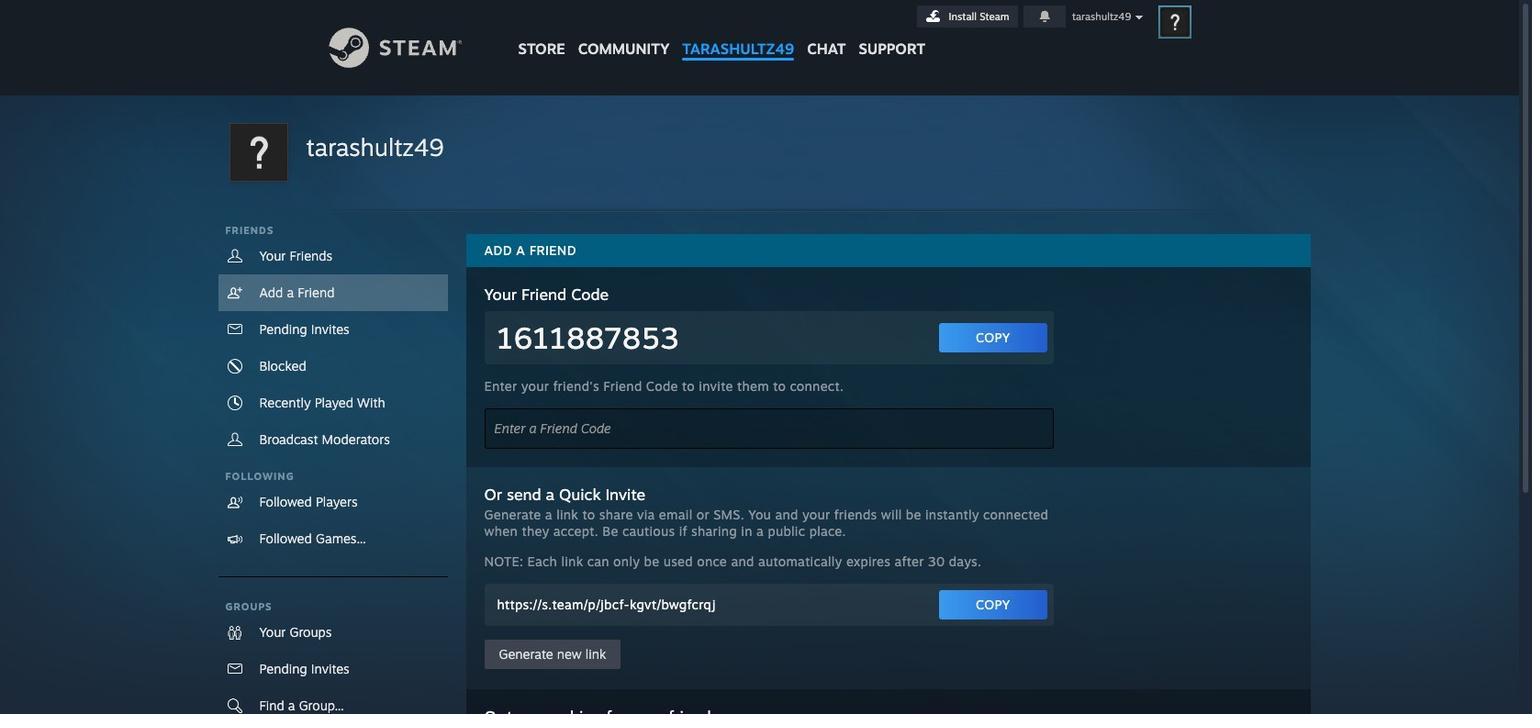 Task type: locate. For each thing, give the bounding box(es) containing it.
1 vertical spatial copy button
[[939, 590, 1047, 620]]

support link
[[852, 0, 932, 62]]

0 vertical spatial your
[[259, 248, 286, 263]]

after
[[895, 554, 924, 569]]

to inside or send a quick invite generate a link to share via email or sms. you and your friends will be instantly connected when they accept. be cautious if sharing in a public place.
[[582, 507, 595, 522]]

your friends link
[[218, 238, 448, 274]]

a right find
[[288, 698, 295, 713]]

find
[[259, 698, 284, 713]]

1 vertical spatial be
[[644, 554, 660, 569]]

cautious
[[622, 523, 675, 539]]

1 horizontal spatial friends
[[290, 248, 333, 263]]

1 vertical spatial pending invites link
[[218, 651, 448, 688]]

1 vertical spatial link
[[561, 554, 583, 569]]

0 vertical spatial tarashultz49
[[1072, 10, 1131, 23]]

pending up blocked on the bottom of the page
[[259, 321, 307, 337]]

friends
[[225, 224, 274, 237], [290, 248, 333, 263]]

0 vertical spatial invites
[[311, 321, 349, 337]]

1 copy button from the top
[[939, 323, 1047, 353]]

1 horizontal spatial your
[[802, 507, 830, 522]]

in
[[741, 523, 752, 539]]

and inside or send a quick invite generate a link to share via email or sms. you and your friends will be instantly connected when they accept. be cautious if sharing in a public place.
[[775, 507, 798, 522]]

1 vertical spatial pending
[[259, 661, 307, 677]]

0 vertical spatial and
[[775, 507, 798, 522]]

0 vertical spatial link
[[556, 507, 578, 522]]

0 vertical spatial generate
[[484, 507, 541, 522]]

2 horizontal spatial to
[[773, 378, 786, 394]]

0 horizontal spatial add
[[259, 285, 283, 300]]

generate new link
[[499, 646, 606, 662]]

note:
[[484, 554, 523, 569]]

recently played with
[[259, 395, 385, 410]]

0 horizontal spatial friends
[[225, 224, 274, 237]]

you
[[748, 507, 771, 522]]

games...
[[316, 531, 366, 546]]

friend
[[298, 285, 335, 300], [521, 285, 567, 304], [603, 378, 642, 394]]

0 vertical spatial pending invites link
[[218, 311, 448, 348]]

install steam link
[[917, 6, 1018, 28]]

your up find
[[259, 624, 286, 640]]

pending invites down add a friend
[[259, 321, 349, 337]]

tarashultz49 link
[[676, 0, 801, 67], [306, 130, 444, 164]]

2 vertical spatial your
[[259, 624, 286, 640]]

friends up add a friend
[[290, 248, 333, 263]]

generate left new
[[499, 646, 553, 662]]

0 horizontal spatial groups
[[225, 600, 272, 613]]

2 vertical spatial link
[[586, 646, 606, 662]]

invites up find a group... link
[[311, 661, 349, 677]]

0 horizontal spatial to
[[582, 507, 595, 522]]

1 horizontal spatial and
[[775, 507, 798, 522]]

groups up find a group... link
[[290, 624, 332, 640]]

0 vertical spatial add
[[484, 242, 512, 258]]

a left the "friend"
[[516, 242, 525, 258]]

your up add a friend
[[259, 248, 286, 263]]

link for each
[[561, 554, 583, 569]]

blocked
[[259, 358, 306, 374]]

0 horizontal spatial your
[[521, 378, 549, 394]]

invites down add a friend link
[[311, 321, 349, 337]]

friend down your friends link
[[298, 285, 335, 300]]

Enter a Friend Code text field
[[484, 409, 1053, 449]]

add inside add a friend link
[[259, 285, 283, 300]]

add a friend link
[[218, 274, 448, 311]]

to up "accept." at the left of the page
[[582, 507, 595, 522]]

each
[[527, 554, 557, 569]]

generate inside button
[[499, 646, 553, 662]]

0 horizontal spatial and
[[731, 554, 754, 569]]

2 followed from the top
[[259, 531, 312, 546]]

pending invites link up group...
[[218, 651, 448, 688]]

1 vertical spatial add
[[259, 285, 283, 300]]

send
[[507, 485, 541, 504]]

steam
[[980, 10, 1009, 23]]

your down add a friend
[[484, 285, 517, 304]]

2 copy from the top
[[976, 597, 1010, 612]]

and up public
[[775, 507, 798, 522]]

and
[[775, 507, 798, 522], [731, 554, 754, 569]]

invite
[[699, 378, 733, 394]]

1 pending invites link from the top
[[218, 311, 448, 348]]

your
[[521, 378, 549, 394], [802, 507, 830, 522]]

0 vertical spatial your
[[521, 378, 549, 394]]

followed down following
[[259, 494, 312, 509]]

0 horizontal spatial code
[[571, 285, 609, 304]]

0 horizontal spatial tarashultz49
[[306, 132, 444, 162]]

expires
[[846, 554, 891, 569]]

be
[[906, 507, 921, 522], [644, 554, 660, 569]]

1 vertical spatial tarashultz49 link
[[306, 130, 444, 164]]

0 vertical spatial code
[[571, 285, 609, 304]]

only
[[613, 554, 640, 569]]

code up 1611887853
[[571, 285, 609, 304]]

copy button for 1611887853
[[939, 323, 1047, 353]]

link inside generate new link button
[[586, 646, 606, 662]]

generate new link button
[[484, 640, 621, 669]]

invites
[[311, 321, 349, 337], [311, 661, 349, 677]]

note: each link can only be used once and automatically expires after 30 days.
[[484, 554, 982, 569]]

pending invites link down add a friend
[[218, 311, 448, 348]]

0 vertical spatial copy button
[[939, 323, 1047, 353]]

code
[[571, 285, 609, 304], [646, 378, 678, 394]]

tarashultz49
[[1072, 10, 1131, 23], [682, 39, 794, 58], [306, 132, 444, 162]]

1 vertical spatial generate
[[499, 646, 553, 662]]

1 vertical spatial code
[[646, 378, 678, 394]]

pending invites
[[259, 321, 349, 337], [259, 661, 349, 677]]

to
[[682, 378, 695, 394], [773, 378, 786, 394], [582, 507, 595, 522]]

1 vertical spatial pending invites
[[259, 661, 349, 677]]

code left invite
[[646, 378, 678, 394]]

1611887853
[[497, 319, 679, 356]]

be
[[602, 523, 618, 539]]

groups up your groups
[[225, 600, 272, 613]]

1 vertical spatial followed
[[259, 531, 312, 546]]

2 invites from the top
[[311, 661, 349, 677]]

1 horizontal spatial groups
[[290, 624, 332, 640]]

add for add a friend
[[484, 242, 512, 258]]

0 vertical spatial pending
[[259, 321, 307, 337]]

friend
[[529, 242, 576, 258]]

30
[[928, 554, 945, 569]]

0 vertical spatial be
[[906, 507, 921, 522]]

your for your groups
[[259, 624, 286, 640]]

link right new
[[586, 646, 606, 662]]

friends up your friends
[[225, 224, 274, 237]]

add down your friends
[[259, 285, 283, 300]]

1 vertical spatial your
[[802, 507, 830, 522]]

once
[[697, 554, 727, 569]]

pending up find
[[259, 661, 307, 677]]

1 vertical spatial your
[[484, 285, 517, 304]]

2 pending from the top
[[259, 661, 307, 677]]

1 horizontal spatial be
[[906, 507, 921, 522]]

0 vertical spatial followed
[[259, 494, 312, 509]]

your for your friends
[[259, 248, 286, 263]]

1 horizontal spatial tarashultz49 link
[[676, 0, 801, 67]]

your right enter
[[521, 378, 549, 394]]

1 followed from the top
[[259, 494, 312, 509]]

your groups link
[[218, 614, 448, 651]]

or
[[697, 507, 710, 522]]

0 vertical spatial tarashultz49 link
[[676, 0, 801, 67]]

to right them
[[773, 378, 786, 394]]

your inside your friends link
[[259, 248, 286, 263]]

followed for followed players
[[259, 494, 312, 509]]

1 vertical spatial copy
[[976, 597, 1010, 612]]

1 horizontal spatial friend
[[521, 285, 567, 304]]

a right in
[[756, 523, 764, 539]]

broadcast moderators
[[259, 431, 390, 447]]

a
[[516, 242, 525, 258], [287, 285, 294, 300], [546, 485, 555, 504], [545, 507, 553, 522], [756, 523, 764, 539], [288, 698, 295, 713]]

https://s.team/p/jbcf-kgvt/bwgfcrqj
[[497, 597, 716, 612]]

copy
[[976, 330, 1010, 345], [976, 597, 1010, 612]]

public
[[768, 523, 805, 539]]

link
[[556, 507, 578, 522], [561, 554, 583, 569], [586, 646, 606, 662]]

0 horizontal spatial be
[[644, 554, 660, 569]]

1 copy from the top
[[976, 330, 1010, 345]]

copy for https://s.team/p/jbcf-kgvt/bwgfcrqj
[[976, 597, 1010, 612]]

generate up when
[[484, 507, 541, 522]]

to for code
[[773, 378, 786, 394]]

add a friend
[[259, 285, 335, 300]]

and down in
[[731, 554, 754, 569]]

they
[[522, 523, 549, 539]]

your up place.
[[802, 507, 830, 522]]

your
[[259, 248, 286, 263], [484, 285, 517, 304], [259, 624, 286, 640]]

0 vertical spatial groups
[[225, 600, 272, 613]]

1 vertical spatial groups
[[290, 624, 332, 640]]

install
[[949, 10, 977, 23]]

be right only
[[644, 554, 660, 569]]

group...
[[299, 698, 344, 713]]

friend down the "friend"
[[521, 285, 567, 304]]

link left 'can'
[[561, 554, 583, 569]]

2 vertical spatial tarashultz49
[[306, 132, 444, 162]]

store
[[518, 39, 565, 58]]

1 vertical spatial invites
[[311, 661, 349, 677]]

1 invites from the top
[[311, 321, 349, 337]]

kgvt/bwgfcrqj
[[630, 597, 716, 612]]

add left the "friend"
[[484, 242, 512, 258]]

friend right friend's
[[603, 378, 642, 394]]

recently played with link
[[218, 385, 448, 421]]

followed
[[259, 494, 312, 509], [259, 531, 312, 546]]

1 horizontal spatial tarashultz49
[[682, 39, 794, 58]]

0 vertical spatial copy
[[976, 330, 1010, 345]]

a down your friends
[[287, 285, 294, 300]]

pending invites up find a group...
[[259, 661, 349, 677]]

your inside your groups link
[[259, 624, 286, 640]]

2 horizontal spatial tarashultz49
[[1072, 10, 1131, 23]]

0 vertical spatial friends
[[225, 224, 274, 237]]

0 horizontal spatial tarashultz49 link
[[306, 130, 444, 164]]

when
[[484, 523, 518, 539]]

broadcast
[[259, 431, 318, 447]]

to left invite
[[682, 378, 695, 394]]

email
[[659, 507, 693, 522]]

2 copy button from the top
[[939, 590, 1047, 620]]

be right 'will'
[[906, 507, 921, 522]]

followed down "followed players"
[[259, 531, 312, 546]]

1 vertical spatial friends
[[290, 248, 333, 263]]

link up "accept." at the left of the page
[[556, 507, 578, 522]]

0 vertical spatial pending invites
[[259, 321, 349, 337]]

add
[[484, 242, 512, 258], [259, 285, 283, 300]]

1 horizontal spatial add
[[484, 242, 512, 258]]



Task type: vqa. For each thing, say whether or not it's contained in the screenshot.
Chats to the bottom
no



Task type: describe. For each thing, give the bounding box(es) containing it.
moderators
[[322, 431, 390, 447]]

followed games... link
[[218, 521, 448, 557]]

add a friend
[[484, 242, 576, 258]]

support
[[859, 39, 926, 58]]

instantly
[[925, 507, 979, 522]]

2 horizontal spatial friend
[[603, 378, 642, 394]]

your groups
[[259, 624, 332, 640]]

sharing
[[691, 523, 737, 539]]

chat
[[807, 39, 846, 58]]

1 horizontal spatial code
[[646, 378, 678, 394]]

0 horizontal spatial friend
[[298, 285, 335, 300]]

quick
[[559, 485, 601, 504]]

1 vertical spatial tarashultz49
[[682, 39, 794, 58]]

played
[[315, 395, 353, 410]]

via
[[637, 507, 655, 522]]

place.
[[809, 523, 846, 539]]

automatically
[[758, 554, 842, 569]]

friend's
[[553, 378, 599, 394]]

community
[[578, 39, 670, 58]]

broadcast moderators link
[[218, 421, 448, 458]]

connected
[[983, 507, 1049, 522]]

followed players link
[[218, 484, 448, 521]]

friends
[[834, 507, 877, 522]]

community link
[[572, 0, 676, 67]]

can
[[587, 554, 609, 569]]

recently
[[259, 395, 311, 410]]

be inside or send a quick invite generate a link to share via email or sms. you and your friends will be instantly connected when they accept. be cautious if sharing in a public place.
[[906, 507, 921, 522]]

accept.
[[553, 523, 599, 539]]

a right send
[[546, 485, 555, 504]]

players
[[316, 494, 358, 509]]

following
[[225, 470, 294, 483]]

or send a quick invite generate a link to share via email or sms. you and your friends will be instantly connected when they accept. be cautious if sharing in a public place.
[[484, 485, 1049, 539]]

followed for followed games...
[[259, 531, 312, 546]]

enter
[[484, 378, 517, 394]]

to for invite
[[582, 507, 595, 522]]

will
[[881, 507, 902, 522]]

1 pending invites from the top
[[259, 321, 349, 337]]

copy for 1611887853
[[976, 330, 1010, 345]]

2 pending invites link from the top
[[218, 651, 448, 688]]

your friends
[[259, 248, 333, 263]]

your friend code
[[484, 285, 609, 304]]

followed games...
[[259, 531, 366, 546]]

link inside or send a quick invite generate a link to share via email or sms. you and your friends will be instantly connected when they accept. be cautious if sharing in a public place.
[[556, 507, 578, 522]]

followed players
[[259, 494, 358, 509]]

install steam
[[949, 10, 1009, 23]]

add for add a friend
[[259, 285, 283, 300]]

them
[[737, 378, 769, 394]]

enter your friend's friend code to invite them to connect.
[[484, 378, 844, 394]]

2 pending invites from the top
[[259, 661, 349, 677]]

your inside or send a quick invite generate a link to share via email or sms. you and your friends will be instantly connected when they accept. be cautious if sharing in a public place.
[[802, 507, 830, 522]]

copy button for https://s.team/p/jbcf-kgvt/bwgfcrqj
[[939, 590, 1047, 620]]

chat link
[[801, 0, 852, 62]]

a up 'they'
[[545, 507, 553, 522]]

https://s.team/p/jbcf-
[[497, 597, 630, 612]]

with
[[357, 395, 385, 410]]

or
[[484, 485, 502, 504]]

link for new
[[586, 646, 606, 662]]

store link
[[512, 0, 572, 67]]

1 vertical spatial and
[[731, 554, 754, 569]]

find a group... link
[[218, 688, 448, 714]]

used
[[663, 554, 693, 569]]

generate inside or send a quick invite generate a link to share via email or sms. you and your friends will be instantly connected when they accept. be cautious if sharing in a public place.
[[484, 507, 541, 522]]

blocked link
[[218, 348, 448, 385]]

if
[[679, 523, 687, 539]]

new
[[557, 646, 582, 662]]

invite
[[605, 485, 645, 504]]

share
[[599, 507, 633, 522]]

connect.
[[790, 378, 844, 394]]

your for your friend code
[[484, 285, 517, 304]]

find a group...
[[259, 698, 344, 713]]

sms.
[[714, 507, 744, 522]]

1 pending from the top
[[259, 321, 307, 337]]

days.
[[949, 554, 982, 569]]

1 horizontal spatial to
[[682, 378, 695, 394]]



